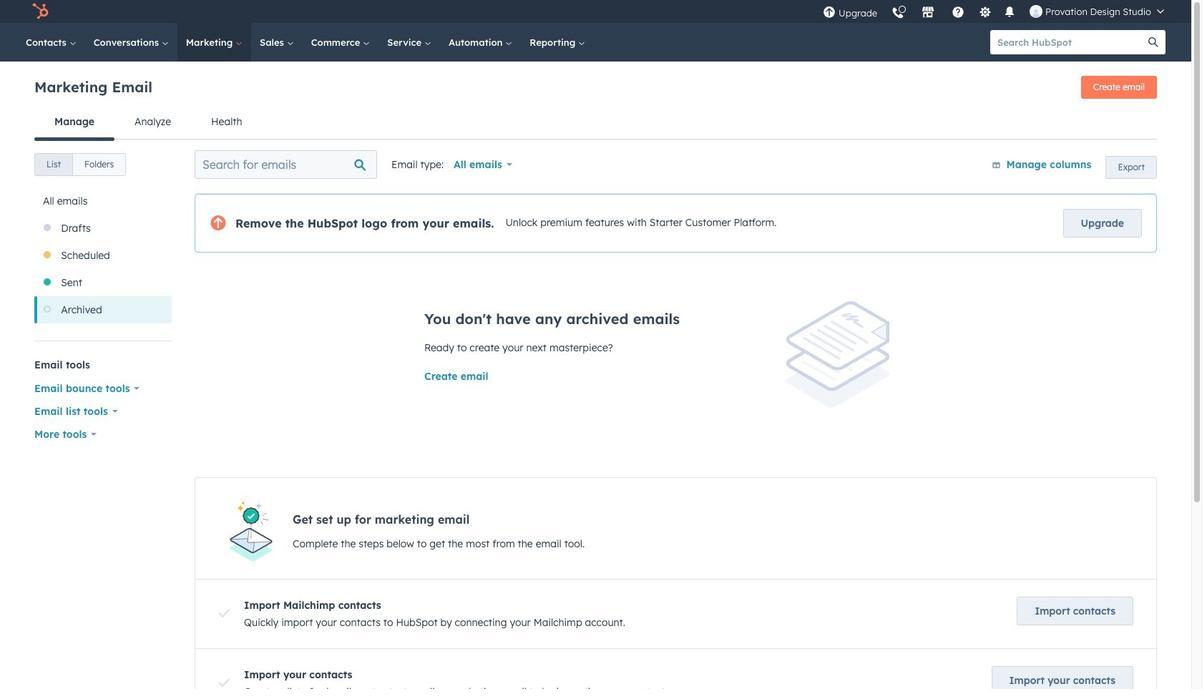 Task type: locate. For each thing, give the bounding box(es) containing it.
menu
[[816, 0, 1175, 23]]

None button
[[34, 153, 73, 176], [72, 153, 126, 176], [34, 153, 73, 176], [72, 153, 126, 176]]

banner
[[34, 72, 1157, 105]]

navigation
[[34, 105, 1157, 141]]

james peterson image
[[1030, 5, 1043, 18]]

Search for emails search field
[[195, 150, 377, 179]]

group
[[34, 153, 126, 176]]

Search HubSpot search field
[[991, 30, 1142, 54]]



Task type: vqa. For each thing, say whether or not it's contained in the screenshot.
2nd date from the right
no



Task type: describe. For each thing, give the bounding box(es) containing it.
marketplaces image
[[922, 6, 935, 19]]



